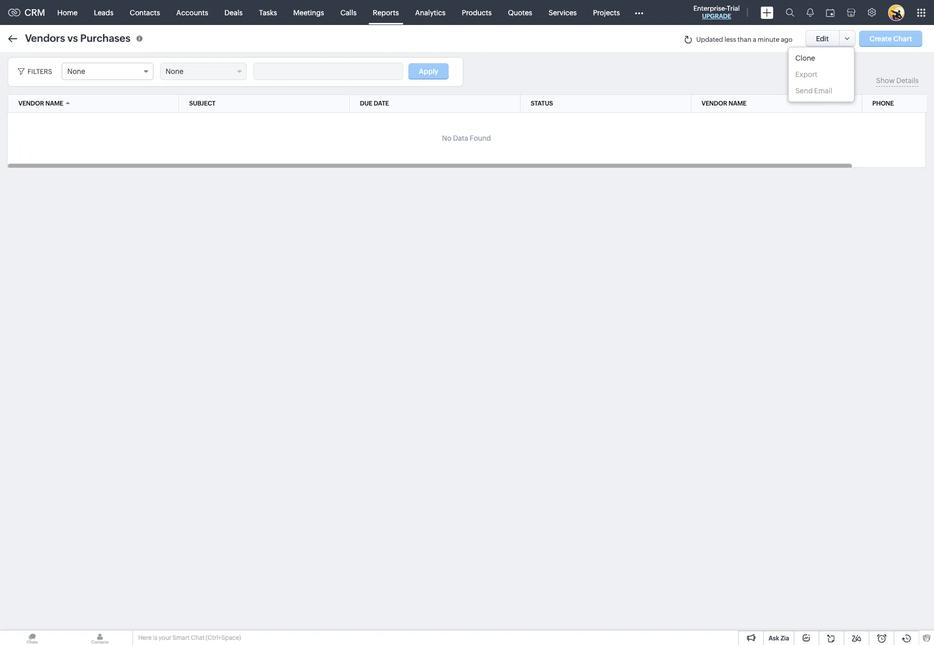 Task type: locate. For each thing, give the bounding box(es) containing it.
1 horizontal spatial vendor name
[[702, 100, 747, 107]]

updated less than a minute ago
[[697, 36, 793, 43]]

tasks link
[[251, 0, 285, 25]]

2 vendor from the left
[[702, 100, 728, 107]]

data
[[453, 134, 468, 142]]

1 vendor from the left
[[18, 100, 44, 107]]

no
[[442, 134, 452, 142]]

chats image
[[0, 631, 64, 645]]

leads
[[94, 8, 114, 17]]

chat
[[191, 635, 205, 642]]

1 horizontal spatial vendor
[[702, 100, 728, 107]]

name
[[45, 100, 63, 107], [729, 100, 747, 107]]

leads link
[[86, 0, 122, 25]]

1 horizontal spatial name
[[729, 100, 747, 107]]

vendor
[[18, 100, 44, 107], [702, 100, 728, 107]]

enterprise-trial upgrade
[[694, 5, 740, 20]]

0 horizontal spatial vendor
[[18, 100, 44, 107]]

products link
[[454, 0, 500, 25]]

status
[[531, 100, 553, 107]]

ask
[[769, 635, 780, 642]]

reports link
[[365, 0, 407, 25]]

chart
[[894, 34, 912, 43]]

0 horizontal spatial name
[[45, 100, 63, 107]]

create chart
[[870, 34, 912, 43]]

projects link
[[585, 0, 628, 25]]

search image
[[786, 8, 795, 17]]

trial
[[727, 5, 740, 12]]

vendor name
[[18, 100, 63, 107], [702, 100, 747, 107]]

less
[[725, 36, 736, 43]]

0 horizontal spatial vendor name
[[18, 100, 63, 107]]

(ctrl+space)
[[206, 635, 241, 642]]

here
[[138, 635, 152, 642]]

deals link
[[216, 0, 251, 25]]

updated
[[697, 36, 723, 43]]

services link
[[541, 0, 585, 25]]

create chart button
[[860, 30, 923, 47]]

due
[[360, 100, 373, 107]]

contacts image
[[68, 631, 132, 645]]

projects
[[593, 8, 620, 17]]

2 name from the left
[[729, 100, 747, 107]]

None text field
[[254, 63, 403, 80]]

accounts link
[[168, 0, 216, 25]]

no data found
[[442, 134, 491, 142]]

reports
[[373, 8, 399, 17]]

clone
[[796, 54, 815, 62]]

here is your smart chat (ctrl+space)
[[138, 635, 241, 642]]

crm link
[[8, 7, 45, 18]]

2 vendor name from the left
[[702, 100, 747, 107]]

create
[[870, 34, 892, 43]]



Task type: describe. For each thing, give the bounding box(es) containing it.
a
[[753, 36, 757, 43]]

home
[[57, 8, 78, 17]]

accounts
[[176, 8, 208, 17]]

tasks
[[259, 8, 277, 17]]

contacts
[[130, 8, 160, 17]]

due date
[[360, 100, 389, 107]]

meetings link
[[285, 0, 332, 25]]

services
[[549, 8, 577, 17]]

ago
[[781, 36, 793, 43]]

products
[[462, 8, 492, 17]]

contacts link
[[122, 0, 168, 25]]

smart
[[173, 635, 190, 642]]

1 vendor name from the left
[[18, 100, 63, 107]]

search element
[[780, 0, 801, 25]]

is
[[153, 635, 157, 642]]

edit
[[816, 34, 829, 43]]

home link
[[49, 0, 86, 25]]

found
[[470, 134, 491, 142]]

enterprise-
[[694, 5, 727, 12]]

quotes
[[508, 8, 532, 17]]

analytics
[[415, 8, 446, 17]]

upgrade
[[702, 13, 731, 20]]

zia
[[781, 635, 790, 642]]

filters
[[28, 68, 52, 75]]

1 name from the left
[[45, 100, 63, 107]]

your
[[159, 635, 171, 642]]

minute
[[758, 36, 780, 43]]

than
[[738, 36, 752, 43]]

calls link
[[332, 0, 365, 25]]

calls
[[341, 8, 357, 17]]

date
[[374, 100, 389, 107]]

meetings
[[293, 8, 324, 17]]

ask zia
[[769, 635, 790, 642]]

crm
[[24, 7, 45, 18]]

subject
[[189, 100, 216, 107]]

phone
[[873, 100, 894, 107]]

quotes link
[[500, 0, 541, 25]]

analytics link
[[407, 0, 454, 25]]

edit button
[[806, 30, 840, 47]]

deals
[[225, 8, 243, 17]]



Task type: vqa. For each thing, say whether or not it's contained in the screenshot.
"LIST"
no



